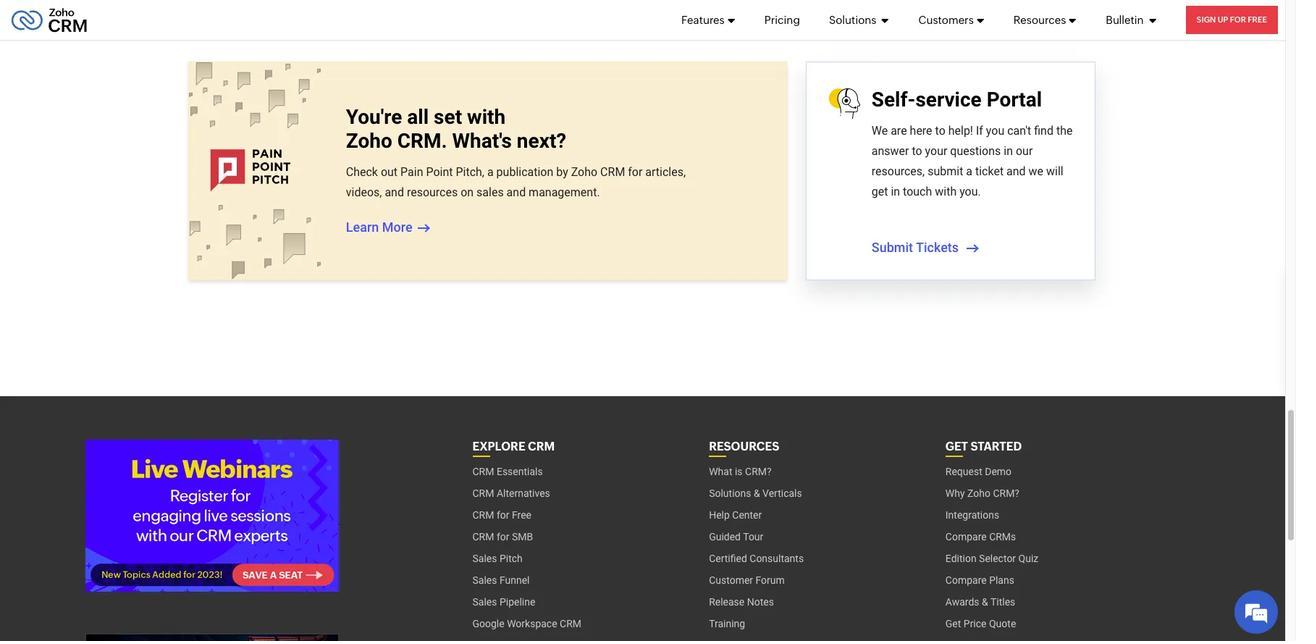 Task type: locate. For each thing, give the bounding box(es) containing it.
1 horizontal spatial solutions
[[830, 13, 879, 26]]

2 sales from the top
[[473, 575, 497, 586]]

whats new in zoho crm 2023 image
[[85, 634, 339, 641]]

find
[[1035, 124, 1054, 138]]

compare for compare crms
[[946, 531, 987, 543]]

sales for sales funnel
[[473, 575, 497, 586]]

compare for compare plans
[[946, 575, 987, 586]]

2 compare from the top
[[946, 575, 987, 586]]

crm alternatives
[[473, 488, 551, 499]]

resources
[[407, 185, 458, 199]]

1 sales from the top
[[473, 553, 497, 565]]

3 sales from the top
[[473, 596, 497, 608]]

certified
[[709, 553, 748, 565]]

get
[[872, 185, 889, 198]]

crm? for why zoho crm?
[[994, 488, 1020, 499]]

help center link
[[709, 504, 762, 526]]

can't
[[1008, 124, 1032, 138]]

what
[[709, 466, 733, 478]]

1 horizontal spatial in
[[1004, 144, 1014, 158]]

for
[[1231, 15, 1247, 24]]

solutions for solutions
[[830, 13, 879, 26]]

more
[[382, 219, 413, 235]]

1 vertical spatial zoho
[[571, 165, 598, 179]]

get price quote link
[[946, 613, 1017, 635]]

crm up crm for free
[[473, 488, 494, 499]]

1 horizontal spatial &
[[983, 596, 989, 608]]

submit
[[928, 164, 964, 178]]

0 vertical spatial crm?
[[746, 466, 772, 478]]

the
[[1057, 124, 1073, 138]]

what's
[[453, 129, 512, 153]]

for left articles,
[[628, 165, 643, 179]]

consultants
[[750, 553, 804, 565]]

1 vertical spatial for
[[497, 510, 510, 521]]

awards & titles link
[[946, 591, 1016, 613]]

portal
[[987, 88, 1043, 112]]

sales up google
[[473, 596, 497, 608]]

alternatives
[[497, 488, 551, 499]]

tour
[[744, 531, 764, 543]]

sales left pitch
[[473, 553, 497, 565]]

essentials
[[497, 466, 543, 478]]

0 vertical spatial &
[[754, 488, 761, 499]]

a left ticket
[[967, 164, 973, 178]]

2 vertical spatial for
[[497, 531, 510, 543]]

1 horizontal spatial a
[[967, 164, 973, 178]]

sales
[[473, 553, 497, 565], [473, 575, 497, 586], [473, 596, 497, 608]]

a
[[967, 164, 973, 178], [488, 165, 494, 179]]

1 horizontal spatial crm?
[[994, 488, 1020, 499]]

google
[[473, 618, 505, 630]]

for up crm for smb link at the bottom of page
[[497, 510, 510, 521]]

1 vertical spatial crm?
[[994, 488, 1020, 499]]

for articles, videos, and resources on sales and management.
[[346, 165, 686, 199]]

we are here to help! if you can't find the answer to your questions in our resources, submit a ticket and we will get in touch with you.
[[872, 124, 1073, 198]]

to right here
[[936, 124, 946, 138]]

zoho
[[346, 129, 393, 153], [571, 165, 598, 179], [968, 488, 991, 499]]

selector
[[980, 553, 1017, 565]]

quote
[[990, 618, 1017, 630]]

and inside we are here to help! if you can't find the answer to your questions in our resources, submit a ticket and we will get in touch with you.
[[1007, 164, 1026, 178]]

crm essentials link
[[473, 461, 543, 483]]

0 horizontal spatial solutions
[[709, 488, 752, 499]]

sales down sales pitch link
[[473, 575, 497, 586]]

1 horizontal spatial to
[[936, 124, 946, 138]]

& left titles
[[983, 596, 989, 608]]

1 vertical spatial compare
[[946, 575, 987, 586]]

what is crm? link
[[709, 461, 772, 483]]

sign up for free
[[1197, 15, 1268, 24]]

explore
[[473, 440, 526, 454]]

for for smb
[[497, 531, 510, 543]]

0 vertical spatial sales
[[473, 553, 497, 565]]

self-service portal
[[872, 88, 1043, 112]]

free right for
[[1249, 15, 1268, 24]]

solutions right pricing
[[830, 13, 879, 26]]

with up what's
[[467, 105, 506, 129]]

what is crm?
[[709, 466, 772, 478]]

point
[[426, 165, 453, 179]]

zoho down you're
[[346, 129, 393, 153]]

customer forum link
[[709, 570, 785, 591]]

help!
[[949, 124, 974, 138]]

&
[[754, 488, 761, 499], [983, 596, 989, 608]]

0 vertical spatial zoho
[[346, 129, 393, 153]]

solutions up help center link
[[709, 488, 752, 499]]

will
[[1047, 164, 1064, 178]]

0 vertical spatial for
[[628, 165, 643, 179]]

1 horizontal spatial zoho
[[571, 165, 598, 179]]

you
[[987, 124, 1005, 138]]

crm?
[[746, 466, 772, 478], [994, 488, 1020, 499]]

features
[[682, 13, 725, 26]]

1 horizontal spatial with
[[936, 185, 957, 198]]

0 vertical spatial to
[[936, 124, 946, 138]]

1 vertical spatial sales
[[473, 575, 497, 586]]

0 vertical spatial free
[[1249, 15, 1268, 24]]

workspace
[[507, 618, 558, 630]]

0 vertical spatial with
[[467, 105, 506, 129]]

in right get
[[892, 185, 901, 198]]

pain point pitch poster image
[[189, 62, 321, 280]]

and down out
[[385, 185, 404, 199]]

1 compare from the top
[[946, 531, 987, 543]]

set
[[434, 105, 462, 129]]

a up sales
[[488, 165, 494, 179]]

release notes link
[[709, 591, 774, 613]]

by
[[557, 165, 569, 179]]

and left we
[[1007, 164, 1026, 178]]

learn more link
[[346, 217, 429, 238]]

0 horizontal spatial zoho
[[346, 129, 393, 153]]

1 vertical spatial solutions
[[709, 488, 752, 499]]

& up center
[[754, 488, 761, 499]]

videos,
[[346, 185, 382, 199]]

free
[[1249, 15, 1268, 24], [512, 510, 532, 521]]

2 vertical spatial sales
[[473, 596, 497, 608]]

1 horizontal spatial free
[[1249, 15, 1268, 24]]

1 vertical spatial with
[[936, 185, 957, 198]]

1 vertical spatial to
[[913, 144, 923, 158]]

your
[[926, 144, 948, 158]]

why
[[946, 488, 966, 499]]

google workspace crm
[[473, 618, 582, 630]]

1 vertical spatial free
[[512, 510, 532, 521]]

crm right workspace
[[560, 618, 582, 630]]

crm down explore at the left
[[473, 466, 494, 478]]

with down 'submit'
[[936, 185, 957, 198]]

crm for smb link
[[473, 526, 533, 548]]

crm? right is
[[746, 466, 772, 478]]

1 vertical spatial &
[[983, 596, 989, 608]]

2 vertical spatial zoho
[[968, 488, 991, 499]]

forum
[[756, 575, 785, 586]]

sign
[[1197, 15, 1217, 24]]

we
[[872, 124, 888, 138]]

guided
[[709, 531, 741, 543]]

crm inside 'link'
[[560, 618, 582, 630]]

zoho right by
[[571, 165, 598, 179]]

crm up 'essentials'
[[528, 440, 555, 454]]

0 vertical spatial solutions
[[830, 13, 879, 26]]

training link
[[709, 613, 746, 635]]

crm
[[601, 165, 626, 179], [528, 440, 555, 454], [473, 466, 494, 478], [473, 488, 494, 499], [473, 510, 494, 521], [473, 531, 494, 543], [560, 618, 582, 630]]

compare up edition at the right
[[946, 531, 987, 543]]

to left your
[[913, 144, 923, 158]]

started
[[971, 440, 1022, 454]]

in left our
[[1004, 144, 1014, 158]]

0 horizontal spatial crm?
[[746, 466, 772, 478]]

free up smb
[[512, 510, 532, 521]]

we
[[1029, 164, 1044, 178]]

0 horizontal spatial a
[[488, 165, 494, 179]]

zoho down "request demo" link
[[968, 488, 991, 499]]

next?
[[517, 129, 567, 153]]

1 horizontal spatial and
[[507, 185, 526, 199]]

our
[[1017, 144, 1033, 158]]

plans
[[990, 575, 1015, 586]]

quiz
[[1019, 553, 1039, 565]]

crm alternatives link
[[473, 483, 551, 504]]

1 vertical spatial in
[[892, 185, 901, 198]]

for left smb
[[497, 531, 510, 543]]

0 horizontal spatial &
[[754, 488, 761, 499]]

out
[[381, 165, 398, 179]]

2 horizontal spatial and
[[1007, 164, 1026, 178]]

0 horizontal spatial free
[[512, 510, 532, 521]]

and down publication on the left top
[[507, 185, 526, 199]]

self-
[[872, 88, 916, 112]]

release
[[709, 596, 745, 608]]

0 horizontal spatial to
[[913, 144, 923, 158]]

edition selector quiz link
[[946, 548, 1039, 570]]

& for verticals
[[754, 488, 761, 499]]

0 vertical spatial compare
[[946, 531, 987, 543]]

compare up the awards at the right of page
[[946, 575, 987, 586]]

sales for sales pipeline
[[473, 596, 497, 608]]

pain
[[401, 165, 423, 179]]

pipeline
[[500, 596, 536, 608]]

2 horizontal spatial zoho
[[968, 488, 991, 499]]

zoho inside you're all set with zoho crm. what's next?
[[346, 129, 393, 153]]

pitch
[[500, 553, 523, 565]]

0 horizontal spatial with
[[467, 105, 506, 129]]

solutions for solutions & verticals
[[709, 488, 752, 499]]

crm? down demo
[[994, 488, 1020, 499]]

with inside we are here to help! if you can't find the answer to your questions in our resources, submit a ticket and we will get in touch with you.
[[936, 185, 957, 198]]



Task type: vqa. For each thing, say whether or not it's contained in the screenshot.
any
no



Task type: describe. For each thing, give the bounding box(es) containing it.
request
[[946, 466, 983, 478]]

verticals
[[763, 488, 803, 499]]

tickets
[[917, 240, 959, 255]]

learn
[[346, 219, 379, 235]]

get price quote
[[946, 618, 1017, 630]]

on
[[461, 185, 474, 199]]

compare plans link
[[946, 570, 1015, 591]]

crm for free
[[473, 510, 532, 521]]

demo
[[986, 466, 1012, 478]]

guided tour
[[709, 531, 764, 543]]

learn more
[[346, 219, 413, 235]]

resources link
[[1014, 0, 1078, 40]]

0 vertical spatial in
[[1004, 144, 1014, 158]]

sales
[[477, 185, 504, 199]]

google workspace crm link
[[473, 613, 582, 635]]

check
[[346, 165, 378, 179]]

integrations
[[946, 510, 1000, 521]]

zoho crm live webinars 2023 footer image
[[85, 440, 339, 592]]

resources,
[[872, 164, 925, 178]]

ticket
[[976, 164, 1004, 178]]

compare crms
[[946, 531, 1017, 543]]

request demo
[[946, 466, 1012, 478]]

free inside "sign up for free" 'link'
[[1249, 15, 1268, 24]]

here
[[910, 124, 933, 138]]

get
[[946, 618, 962, 630]]

edition selector quiz
[[946, 553, 1039, 565]]

center
[[733, 510, 762, 521]]

crm up crm for smb link at the bottom of page
[[473, 510, 494, 521]]

get started
[[946, 440, 1022, 454]]

free inside crm for free link
[[512, 510, 532, 521]]

features link
[[682, 0, 736, 40]]

customers
[[919, 13, 974, 26]]

crm for smb
[[473, 531, 533, 543]]

is
[[735, 466, 743, 478]]

sales pitch link
[[473, 548, 523, 570]]

pitch,
[[456, 165, 485, 179]]

customer forum
[[709, 575, 785, 586]]

crm for free link
[[473, 504, 532, 526]]

help
[[709, 510, 730, 521]]

compare plans
[[946, 575, 1015, 586]]

up
[[1218, 15, 1229, 24]]

sales funnel link
[[473, 570, 530, 591]]

crm up sales pitch
[[473, 531, 494, 543]]

certified consultants
[[709, 553, 804, 565]]

resources
[[709, 440, 780, 454]]

publication
[[497, 165, 554, 179]]

explore crm
[[473, 440, 555, 454]]

price
[[964, 618, 987, 630]]

submit
[[872, 240, 914, 255]]

customer
[[709, 575, 754, 586]]

funnel
[[500, 575, 530, 586]]

resources
[[1014, 13, 1067, 26]]

you.
[[960, 185, 982, 198]]

sales funnel
[[473, 575, 530, 586]]

for inside for articles, videos, and resources on sales and management.
[[628, 165, 643, 179]]

integrations link
[[946, 504, 1000, 526]]

& for titles
[[983, 596, 989, 608]]

0 horizontal spatial in
[[892, 185, 901, 198]]

are
[[891, 124, 908, 138]]

with inside you're all set with zoho crm. what's next?
[[467, 105, 506, 129]]

a inside we are here to help! if you can't find the answer to your questions in our resources, submit a ticket and we will get in touch with you.
[[967, 164, 973, 178]]

smb
[[512, 531, 533, 543]]

certified consultants link
[[709, 548, 804, 570]]

crms
[[990, 531, 1017, 543]]

guided tour link
[[709, 526, 764, 548]]

crm right by
[[601, 165, 626, 179]]

sign up for free link
[[1187, 6, 1279, 34]]

0 horizontal spatial and
[[385, 185, 404, 199]]

submit tickets
[[872, 240, 959, 255]]

solutions & verticals
[[709, 488, 803, 499]]

awards & titles
[[946, 596, 1016, 608]]

why zoho crm?
[[946, 488, 1020, 499]]

sales pipeline link
[[473, 591, 536, 613]]

for for free
[[497, 510, 510, 521]]

crm.
[[398, 129, 447, 153]]

zoho inside the why zoho crm? link
[[968, 488, 991, 499]]

request demo link
[[946, 461, 1012, 483]]

bulletin
[[1107, 13, 1147, 26]]

user community screen image
[[650, 0, 1091, 18]]

crm? for what is crm?
[[746, 466, 772, 478]]

pricing link
[[765, 0, 801, 40]]

zoho crm logo image
[[11, 4, 88, 36]]

bulletin link
[[1107, 0, 1158, 40]]

sales for sales pitch
[[473, 553, 497, 565]]



